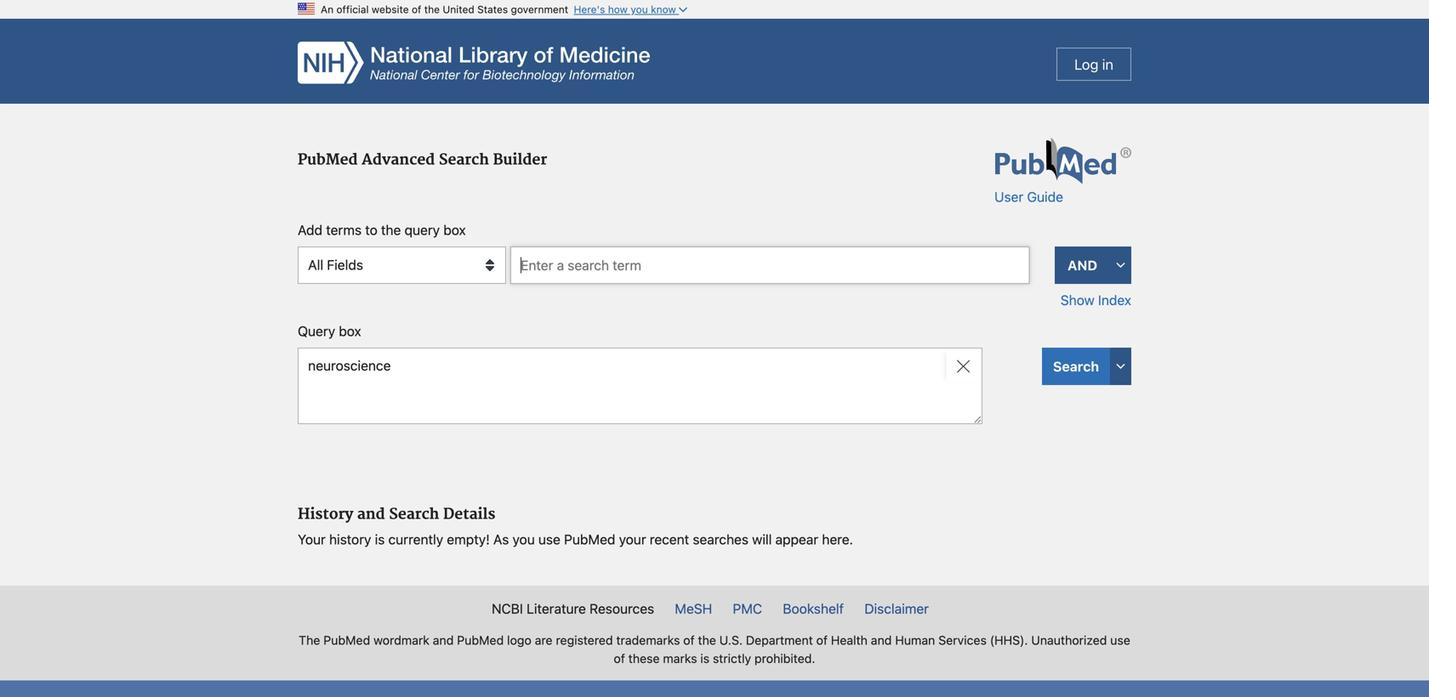 Task type: locate. For each thing, give the bounding box(es) containing it.
the
[[424, 3, 440, 15], [381, 222, 401, 238], [698, 634, 716, 648]]

details
[[443, 506, 496, 524]]

0 horizontal spatial is
[[375, 532, 385, 548]]

literature
[[527, 601, 586, 617]]

you for details
[[513, 532, 535, 548]]

None search field
[[511, 247, 1030, 284]]

nih nlm logo image
[[298, 42, 650, 84]]

appear
[[776, 532, 819, 548]]

pubmed logo image
[[996, 138, 1132, 184]]

the left united on the top left of page
[[424, 3, 440, 15]]

guide
[[1027, 189, 1064, 205]]

box
[[444, 222, 466, 238], [339, 323, 361, 340]]

government
[[511, 3, 569, 15]]

currently
[[388, 532, 443, 548]]

the inside the pubmed wordmark and pubmed logo are registered trademarks of the u.s. department of health and human services (hhs). unauthorized use of these marks is strictly prohibited.
[[698, 634, 716, 648]]

use right as
[[539, 532, 561, 548]]

of left these
[[614, 652, 625, 666]]

1 horizontal spatial box
[[444, 222, 466, 238]]

searches
[[693, 532, 749, 548]]

pubmed
[[298, 151, 358, 169], [564, 532, 616, 548], [324, 634, 370, 648], [457, 634, 504, 648]]

search
[[439, 151, 489, 169], [1053, 359, 1100, 375], [389, 506, 439, 524]]

box right the query
[[339, 323, 361, 340]]

you right how
[[631, 3, 648, 15]]

0 horizontal spatial the
[[381, 222, 401, 238]]

and right wordmark
[[433, 634, 454, 648]]

strictly
[[713, 652, 752, 666]]

search up currently at the left bottom
[[389, 506, 439, 524]]

is right the marks at left
[[701, 652, 710, 666]]

0 vertical spatial is
[[375, 532, 385, 548]]

is inside history and search details your history is currently empty! as you use pubmed your recent searches will appear here.
[[375, 532, 385, 548]]

marks
[[663, 652, 697, 666]]

will
[[752, 532, 772, 548]]

box right query
[[444, 222, 466, 238]]

is inside the pubmed wordmark and pubmed logo are registered trademarks of the u.s. department of health and human services (hhs). unauthorized use of these marks is strictly prohibited.
[[701, 652, 710, 666]]

0 vertical spatial the
[[424, 3, 440, 15]]

bookshelf link
[[775, 599, 853, 620]]

these
[[629, 652, 660, 666]]

mesh
[[675, 601, 712, 617]]

and up "history"
[[357, 506, 385, 524]]

0 vertical spatial use
[[539, 532, 561, 548]]

search for history and search details your history is currently empty! as you use pubmed your recent searches will appear here.
[[389, 506, 439, 524]]

services
[[939, 634, 987, 648]]

1 vertical spatial is
[[701, 652, 710, 666]]

of up the marks at left
[[684, 634, 695, 648]]

use
[[539, 532, 561, 548], [1111, 634, 1131, 648]]

log in link
[[1057, 48, 1132, 81]]

Query box text field
[[298, 348, 983, 425]]

your
[[619, 532, 646, 548]]

and right health
[[871, 634, 892, 648]]

query box
[[298, 323, 361, 340]]

terms
[[326, 222, 362, 238]]

use right 'unauthorized'
[[1111, 634, 1131, 648]]

of left health
[[817, 634, 828, 648]]

and
[[357, 506, 385, 524], [433, 634, 454, 648], [871, 634, 892, 648]]

bookshelf
[[783, 601, 844, 617]]

you for of
[[631, 3, 648, 15]]

pubmed left logo
[[457, 634, 504, 648]]

search left the builder
[[439, 151, 489, 169]]

here's how you know button
[[574, 3, 688, 15]]

0 vertical spatial search
[[439, 151, 489, 169]]

0 vertical spatial box
[[444, 222, 466, 238]]

query
[[405, 222, 440, 238]]

you
[[631, 3, 648, 15], [513, 532, 535, 548]]

you right as
[[513, 532, 535, 548]]

1 vertical spatial box
[[339, 323, 361, 340]]

pubmed right the
[[324, 634, 370, 648]]

1 horizontal spatial use
[[1111, 634, 1131, 648]]

the right to
[[381, 222, 401, 238]]

of
[[412, 3, 422, 15], [684, 634, 695, 648], [817, 634, 828, 648], [614, 652, 625, 666]]

your
[[298, 532, 326, 548]]

is
[[375, 532, 385, 548], [701, 652, 710, 666]]

pubmed left advanced
[[298, 151, 358, 169]]

the left u.s.
[[698, 634, 716, 648]]

u.s.
[[720, 634, 743, 648]]

1 horizontal spatial is
[[701, 652, 710, 666]]

and button
[[1055, 247, 1110, 284]]

of right the website
[[412, 3, 422, 15]]

0 horizontal spatial and
[[357, 506, 385, 524]]

0 vertical spatial you
[[631, 3, 648, 15]]

0 horizontal spatial use
[[539, 532, 561, 548]]

0 horizontal spatial box
[[339, 323, 361, 340]]

0 horizontal spatial you
[[513, 532, 535, 548]]

1 horizontal spatial you
[[631, 3, 648, 15]]

pubmed left your
[[564, 532, 616, 548]]

unauthorized
[[1032, 634, 1107, 648]]

is right "history"
[[375, 532, 385, 548]]

1 vertical spatial use
[[1111, 634, 1131, 648]]

search inside history and search details your history is currently empty! as you use pubmed your recent searches will appear here.
[[389, 506, 439, 524]]

search down show
[[1053, 359, 1100, 375]]

pubmed advanced search builder
[[298, 151, 547, 169]]

user guide link
[[995, 189, 1064, 205]]

you inside history and search details your history is currently empty! as you use pubmed your recent searches will appear here.
[[513, 532, 535, 548]]

an
[[321, 3, 334, 15]]

health
[[831, 634, 868, 648]]

and inside history and search details your history is currently empty! as you use pubmed your recent searches will appear here.
[[357, 506, 385, 524]]

registered
[[556, 634, 613, 648]]

empty!
[[447, 532, 490, 548]]

search button
[[1042, 348, 1110, 385]]

2 horizontal spatial and
[[871, 634, 892, 648]]

official
[[337, 3, 369, 15]]

2 horizontal spatial the
[[698, 634, 716, 648]]

2 vertical spatial the
[[698, 634, 716, 648]]

1 vertical spatial you
[[513, 532, 535, 548]]

1 vertical spatial the
[[381, 222, 401, 238]]

1 vertical spatial search
[[1053, 359, 1100, 375]]

2 vertical spatial search
[[389, 506, 439, 524]]

know
[[651, 3, 676, 15]]

history
[[329, 532, 371, 548]]

search inside button
[[1053, 359, 1100, 375]]

prohibited.
[[755, 652, 816, 666]]



Task type: vqa. For each thing, say whether or not it's contained in the screenshot.
CREATE ALERT
no



Task type: describe. For each thing, give the bounding box(es) containing it.
index
[[1098, 292, 1132, 308]]

use inside the pubmed wordmark and pubmed logo are registered trademarks of the u.s. department of health and human services (hhs). unauthorized use of these marks is strictly prohibited.
[[1111, 634, 1131, 648]]

1 horizontal spatial the
[[424, 3, 440, 15]]

(hhs).
[[990, 634, 1028, 648]]

and
[[1068, 257, 1098, 274]]

trademarks
[[616, 634, 680, 648]]

states
[[477, 3, 508, 15]]

history
[[298, 506, 353, 524]]

add
[[298, 222, 323, 238]]

human
[[895, 634, 935, 648]]

in
[[1103, 56, 1114, 73]]

disclaimer link
[[856, 599, 938, 620]]

an official website of the united states government here's how you know
[[321, 3, 676, 15]]

the pubmed wordmark and pubmed logo are registered trademarks of the u.s. department of health and human services (hhs). unauthorized use of these marks is strictly prohibited.
[[299, 634, 1131, 666]]

united
[[443, 3, 475, 15]]

use inside history and search details your history is currently empty! as you use pubmed your recent searches will appear here.
[[539, 532, 561, 548]]

Search Term: search field
[[511, 247, 1030, 284]]

user
[[995, 189, 1024, 205]]

ncbi literature resources
[[492, 601, 654, 617]]

here.
[[822, 532, 853, 548]]

show
[[1061, 292, 1095, 308]]

advanced
[[362, 151, 435, 169]]

u.s. flag image
[[298, 0, 315, 17]]

add terms to the query box
[[298, 222, 466, 238]]

logo
[[507, 634, 532, 648]]

history and search details your history is currently empty! as you use pubmed your recent searches will appear here.
[[298, 506, 853, 548]]

log in
[[1075, 56, 1114, 73]]

resources
[[590, 601, 654, 617]]

disclaimer
[[865, 601, 929, 617]]

the
[[299, 634, 320, 648]]

pmc link
[[725, 599, 771, 620]]

here's
[[574, 3, 605, 15]]

mesh link
[[667, 599, 721, 620]]

show index link
[[1061, 292, 1132, 308]]

how
[[608, 3, 628, 15]]

ncbi
[[492, 601, 523, 617]]

1 horizontal spatial and
[[433, 634, 454, 648]]

query
[[298, 323, 335, 340]]

department
[[746, 634, 813, 648]]

builder
[[493, 151, 547, 169]]

wordmark
[[374, 634, 430, 648]]

show index
[[1061, 292, 1132, 308]]

are
[[535, 634, 553, 648]]

recent
[[650, 532, 689, 548]]

as
[[494, 532, 509, 548]]

log
[[1075, 56, 1099, 73]]

website
[[372, 3, 409, 15]]

user guide
[[995, 189, 1064, 205]]

search for pubmed advanced search builder
[[439, 151, 489, 169]]

pubmed inside history and search details your history is currently empty! as you use pubmed your recent searches will appear here.
[[564, 532, 616, 548]]

to
[[365, 222, 378, 238]]

pmc
[[733, 601, 763, 617]]



